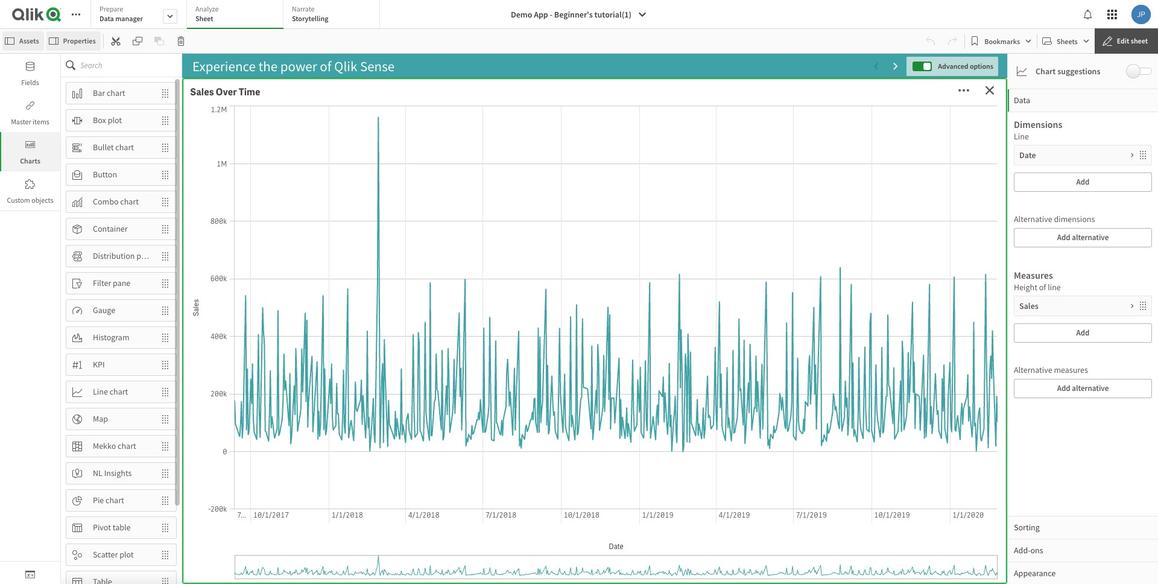 Task type: describe. For each thing, give the bounding box(es) containing it.
david
[[604, 419, 622, 429]]

alternative for measures
[[1073, 383, 1109, 394]]

analyze sheet
[[196, 4, 219, 23]]

move image for filter pane
[[155, 273, 176, 294]]

bookmarks button
[[968, 31, 1035, 51]]

sales over time
[[190, 86, 260, 98]]

time
[[239, 86, 260, 98]]

0 horizontal spatial sheet
[[655, 529, 692, 548]]

prepare data manager
[[100, 4, 143, 23]]

2017
[[628, 116, 645, 126]]

box
[[93, 115, 106, 126]]

demo app - beginner's tutorial(1) button
[[504, 5, 655, 24]]

prepare
[[100, 4, 123, 13]]

move image for combo chart
[[155, 192, 176, 212]]

move image for scatter plot
[[155, 545, 176, 565]]

dennis johnson optional. 5 of 19 row
[[598, 433, 660, 451]]

next: see your selections carry from sheet to sheet button
[[196, 502, 995, 575]]

add alternative for alternative measures
[[1058, 383, 1109, 394]]

plot for box plot
[[108, 115, 122, 126]]

combo chart
[[93, 196, 139, 207]]

line for line
[[1015, 131, 1030, 142]]

move image for bullet chart
[[155, 137, 176, 158]]

move image for histogram
[[155, 327, 176, 348]]

suggestions
[[1058, 66, 1101, 77]]

gibson
[[628, 384, 650, 394]]

link image
[[25, 101, 35, 110]]

brenda
[[604, 384, 626, 394]]

sorting tab
[[1009, 516, 1159, 539]]

to
[[695, 529, 709, 548]]

alternative dimensions
[[1015, 214, 1096, 225]]

fields
[[21, 78, 39, 87]]

narrate
[[292, 4, 315, 13]]

explore
[[214, 131, 276, 157]]

clinton
[[623, 489, 646, 499]]

pie chart
[[93, 495, 124, 506]]

amanda
[[604, 367, 630, 376]]

manager
[[616, 343, 647, 353]]

add alternative for alternative dimensions
[[1058, 232, 1109, 243]]

options
[[970, 61, 994, 70]]

move image for pie chart
[[155, 490, 176, 511]]

chart for bullet chart
[[115, 142, 134, 153]]

data...as
[[403, 131, 474, 157]]

move image for distribution plot
[[155, 246, 176, 266]]

data
[[404, 378, 441, 403]]

nordic optional. 3 of 7 row
[[598, 273, 660, 290]]

items
[[33, 117, 49, 126]]

sales per region application
[[871, 292, 1002, 495]]

line chart
[[93, 386, 128, 397]]

david laychak
[[604, 419, 649, 429]]

move image for pivot table
[[155, 518, 176, 538]]

cut image
[[111, 36, 120, 46]]

pivot table
[[93, 522, 131, 533]]

your inside button
[[479, 529, 508, 548]]

scatter
[[93, 549, 118, 560]]

custom objects button
[[0, 171, 60, 211]]

add up dimensions
[[1077, 177, 1090, 187]]

height of line
[[1015, 282, 1062, 293]]

add-ons tab
[[1009, 539, 1159, 562]]

can
[[354, 158, 384, 184]]

plot for scatter plot
[[120, 549, 134, 560]]

from
[[619, 529, 652, 548]]

sorting
[[1015, 522, 1040, 533]]

chart for combo chart
[[120, 196, 139, 207]]

1 vertical spatial you
[[536, 131, 567, 157]]

list
[[491, 351, 516, 376]]

puzzle image
[[25, 179, 35, 189]]

appearance tab
[[1009, 562, 1159, 584]]

data inside tab
[[1015, 95, 1031, 106]]

chart suggestions
[[1036, 66, 1101, 77]]

add-
[[1015, 545, 1031, 556]]

line
[[1048, 282, 1062, 293]]

appearance
[[1015, 568, 1056, 579]]

chart for line chart
[[110, 386, 128, 397]]

nordic
[[604, 277, 625, 286]]

next: see your selections carry from sheet to sheet application
[[188, 500, 1002, 579]]

advanced
[[939, 61, 969, 70]]

bullet chart
[[93, 142, 134, 153]]

click on a value(s) in one of these list boxes and see how the data changes
[[210, 351, 570, 403]]

amanda honda optional. 1 of 19 row
[[598, 363, 660, 381]]

custom
[[7, 196, 30, 205]]

carolyn halmon
[[604, 402, 654, 411]]

kathy clinton
[[604, 489, 646, 499]]

move image for container
[[155, 219, 176, 239]]

johnson
[[627, 437, 655, 446]]

add button for measures
[[1015, 324, 1153, 343]]

spain optional. 4 of 7 row
[[598, 290, 660, 308]]

carry
[[582, 529, 616, 548]]

properties button
[[46, 31, 101, 51]]

selections
[[511, 529, 579, 548]]

data inside 'prepare data manager'
[[100, 14, 114, 23]]

boxes
[[520, 351, 570, 376]]

fields button
[[0, 54, 60, 93]]

as
[[513, 131, 532, 157]]

david laychak optional. 4 of 19 row
[[598, 416, 660, 433]]

chart for mekko chart
[[118, 441, 136, 452]]

line for line chart
[[93, 386, 108, 397]]

2018
[[628, 134, 645, 144]]

product
[[710, 298, 746, 311]]

and inside click on a value(s) in one of these list boxes and see how the data changes
[[264, 378, 295, 403]]

assets
[[19, 36, 39, 45]]

data tab
[[1009, 89, 1159, 112]]

click
[[210, 351, 252, 376]]

carolyn halmon optional. 3 of 19 row
[[598, 398, 660, 416]]

move image for map
[[155, 409, 176, 429]]

and inside the only qlik sense lets you freely search and explore across all your data...as fast as you can click
[[532, 104, 564, 130]]

box plot
[[93, 115, 122, 126]]

add alternative button for alternative dimensions
[[1015, 228, 1153, 247]]

changes
[[445, 378, 517, 403]]

sheets
[[1057, 37, 1078, 46]]

kpi
[[93, 359, 105, 370]]

tab list containing prepare
[[91, 0, 384, 30]]

next sheet: product details image
[[892, 61, 901, 71]]

filter
[[93, 278, 111, 289]]

sales by product line
[[672, 298, 766, 311]]

ons
[[1031, 545, 1044, 556]]

see
[[299, 378, 328, 403]]

distribution plot
[[93, 251, 151, 261]]



Task type: vqa. For each thing, say whether or not it's contained in the screenshot.
2020 Optional. 4 of 5 row
no



Task type: locate. For each thing, give the bounding box(es) containing it.
1 horizontal spatial region
[[919, 298, 950, 311]]

sheet right to
[[712, 529, 749, 548]]

in
[[365, 351, 381, 376]]

of up data at bottom
[[420, 351, 437, 376]]

data down prepare at left top
[[100, 14, 114, 23]]

0 vertical spatial data
[[100, 14, 114, 23]]

move image for kpi
[[155, 355, 176, 375]]

Search text field
[[80, 54, 182, 77]]

dimensions
[[1055, 214, 1096, 225]]

by
[[698, 298, 708, 311]]

2019
[[628, 151, 645, 161]]

james peterson image
[[1132, 5, 1152, 24]]

advanced options
[[939, 61, 994, 70]]

chart right bullet
[[115, 142, 134, 153]]

see
[[451, 529, 476, 548]]

add alternative button down dimensions
[[1015, 228, 1153, 247]]

narrate storytelling
[[292, 4, 329, 23]]

sales
[[190, 86, 214, 98], [672, 298, 696, 311], [877, 298, 901, 311], [1020, 301, 1039, 311]]

sheet
[[1131, 36, 1149, 45], [655, 529, 692, 548], [712, 529, 749, 548]]

sales for sales by product line
[[672, 298, 696, 311]]

histogram
[[93, 332, 129, 343]]

chart for pie chart
[[106, 495, 124, 506]]

sheet right edit
[[1131, 36, 1149, 45]]

sales left the over on the left top
[[190, 86, 214, 98]]

2 alternative from the top
[[1073, 383, 1109, 394]]

1 horizontal spatial and
[[532, 104, 564, 130]]

plot right scatter
[[120, 549, 134, 560]]

line up date
[[1015, 131, 1030, 142]]

move image for nl insights
[[155, 463, 176, 484]]

1 vertical spatial and
[[264, 378, 295, 403]]

0 horizontal spatial line
[[93, 386, 108, 397]]

1 horizontal spatial sheet
[[712, 529, 749, 548]]

move image
[[155, 110, 176, 131], [155, 137, 176, 158], [1139, 145, 1152, 165], [155, 246, 176, 266], [155, 382, 176, 402], [155, 436, 176, 457], [155, 463, 176, 484], [155, 518, 176, 538], [155, 545, 176, 565], [155, 572, 176, 584]]

next: see your selections carry from sheet to sheet
[[412, 529, 749, 548]]

gauge
[[93, 305, 115, 316]]

sales down height
[[1020, 301, 1039, 311]]

sales per region
[[877, 298, 950, 311]]

on
[[256, 351, 278, 376]]

1 vertical spatial plot
[[137, 251, 151, 261]]

1 vertical spatial add alternative button
[[1015, 379, 1153, 398]]

0 horizontal spatial and
[[264, 378, 295, 403]]

add-ons
[[1015, 545, 1044, 556]]

laychak
[[623, 419, 649, 429]]

alternative
[[1015, 214, 1053, 225], [1015, 365, 1053, 375]]

properties
[[63, 36, 96, 45]]

1 vertical spatial line
[[748, 298, 766, 311]]

pivot
[[93, 522, 111, 533]]

plot right box
[[108, 115, 122, 126]]

0 vertical spatial alternative
[[1015, 214, 1053, 225]]

0 vertical spatial alternative
[[1073, 232, 1109, 243]]

across
[[280, 131, 335, 157]]

your inside the only qlik sense lets you freely search and explore across all your data...as fast as you can click
[[362, 131, 400, 157]]

you
[[388, 104, 418, 130], [536, 131, 567, 157]]

1 alternative from the top
[[1015, 214, 1053, 225]]

1 vertical spatial your
[[479, 529, 508, 548]]

your right 'see'
[[479, 529, 508, 548]]

add down alternative dimensions
[[1058, 232, 1071, 243]]

app
[[534, 9, 548, 20]]

1 vertical spatial alternative
[[1015, 365, 1053, 375]]

0 vertical spatial add button
[[1015, 173, 1153, 192]]

move image for bar chart
[[155, 83, 176, 104]]

and up as
[[532, 104, 564, 130]]

mekko
[[93, 441, 116, 452]]

0 vertical spatial add alternative button
[[1015, 228, 1153, 247]]

charts
[[20, 156, 40, 165]]

delete image
[[176, 36, 186, 46]]

alternative for alternative dimensions
[[1015, 214, 1053, 225]]

mekko chart
[[93, 441, 136, 452]]

data down line chart line icon
[[1015, 95, 1031, 106]]

analyze
[[196, 4, 219, 13]]

move image for mekko chart
[[155, 436, 176, 457]]

1 add button from the top
[[1015, 173, 1153, 192]]

value(s)
[[295, 351, 361, 376]]

alternative left dimensions
[[1015, 214, 1053, 225]]

you right as
[[536, 131, 567, 157]]

your up can at the left top of page
[[362, 131, 400, 157]]

your
[[362, 131, 400, 157], [479, 529, 508, 548]]

1 horizontal spatial data
[[1015, 95, 1031, 106]]

move image
[[155, 83, 176, 104], [155, 164, 176, 185], [155, 192, 176, 212], [155, 219, 176, 239], [155, 273, 176, 294], [1139, 296, 1152, 316], [155, 300, 176, 321], [155, 327, 176, 348], [155, 355, 176, 375], [155, 409, 176, 429], [155, 490, 176, 511]]

sales left per
[[877, 298, 901, 311]]

2 alternative from the top
[[1015, 365, 1053, 375]]

sales inside application
[[672, 298, 696, 311]]

tab list
[[91, 0, 384, 30]]

alternative down dimensions
[[1073, 232, 1109, 243]]

2 add button from the top
[[1015, 324, 1153, 343]]

beginner's
[[555, 9, 593, 20]]

brenda gibson optional. 2 of 19 row
[[598, 381, 660, 398]]

0 vertical spatial region
[[616, 218, 641, 228]]

application
[[0, 0, 1159, 584], [188, 83, 593, 495]]

sheets button
[[1041, 31, 1093, 51]]

brenda gibson
[[604, 384, 650, 394]]

plot
[[108, 115, 122, 126], [137, 251, 151, 261], [120, 549, 134, 560]]

master
[[11, 117, 31, 126]]

sales by product line application
[[666, 292, 866, 495]]

1 vertical spatial add alternative
[[1058, 383, 1109, 394]]

charts button
[[0, 132, 60, 171]]

table
[[113, 522, 131, 533]]

1 horizontal spatial line
[[748, 298, 766, 311]]

add up measures
[[1077, 328, 1090, 338]]

line up map
[[93, 386, 108, 397]]

1 vertical spatial add button
[[1015, 324, 1153, 343]]

database image
[[25, 62, 35, 71]]

fast
[[478, 131, 509, 157]]

tutorial(1)
[[595, 9, 632, 20]]

1 vertical spatial data
[[1015, 95, 1031, 106]]

bookmarks
[[985, 37, 1021, 46]]

add alternative button for alternative measures
[[1015, 379, 1153, 398]]

over
[[216, 86, 237, 98]]

1 vertical spatial region
[[919, 298, 950, 311]]

0 horizontal spatial of
[[420, 351, 437, 376]]

variables image
[[25, 570, 35, 579]]

region down 2020
[[616, 218, 641, 228]]

chart for bar chart
[[107, 88, 125, 98]]

0 vertical spatial add alternative
[[1058, 232, 1109, 243]]

dennis
[[604, 437, 626, 446]]

of left line on the right of page
[[1040, 282, 1047, 293]]

chart right pie
[[106, 495, 124, 506]]

1 add alternative from the top
[[1058, 232, 1109, 243]]

sales for sales over time
[[190, 86, 214, 98]]

0 vertical spatial and
[[532, 104, 564, 130]]

sales inside application
[[877, 298, 901, 311]]

1 horizontal spatial your
[[479, 529, 508, 548]]

halmon
[[629, 402, 654, 411]]

uk optional. 5 of 7 row
[[598, 308, 660, 325]]

2 vertical spatial plot
[[120, 549, 134, 560]]

lets
[[353, 104, 384, 130]]

chart right bar at the top
[[107, 88, 125, 98]]

demo app - beginner's tutorial(1)
[[511, 9, 632, 20]]

region inside application
[[919, 298, 950, 311]]

line inside application
[[748, 298, 766, 311]]

alternative measures
[[1015, 365, 1089, 375]]

button
[[93, 169, 117, 180]]

of inside click on a value(s) in one of these list boxes and see how the data changes
[[420, 351, 437, 376]]

add alternative button down measures
[[1015, 379, 1153, 398]]

measures
[[1015, 269, 1054, 281]]

add button up dimensions
[[1015, 173, 1153, 192]]

0 vertical spatial your
[[362, 131, 400, 157]]

how
[[332, 378, 369, 403]]

copy image
[[133, 36, 142, 46]]

plot for distribution plot
[[137, 251, 151, 261]]

move image for box plot
[[155, 110, 176, 131]]

honda
[[631, 367, 652, 376]]

date
[[1020, 150, 1037, 161]]

sales left by
[[672, 298, 696, 311]]

sales for sales per region
[[877, 298, 901, 311]]

region right per
[[919, 298, 950, 311]]

1 vertical spatial of
[[420, 351, 437, 376]]

move image for button
[[155, 164, 176, 185]]

0 horizontal spatial your
[[362, 131, 400, 157]]

chart right combo
[[120, 196, 139, 207]]

1 vertical spatial alternative
[[1073, 383, 1109, 394]]

per
[[903, 298, 918, 311]]

add alternative down dimensions
[[1058, 232, 1109, 243]]

sheet inside "button"
[[1131, 36, 1149, 45]]

line right product
[[748, 298, 766, 311]]

sense
[[298, 104, 349, 130]]

move image for gauge
[[155, 300, 176, 321]]

object image
[[25, 140, 35, 150]]

0 horizontal spatial region
[[616, 218, 641, 228]]

0 horizontal spatial you
[[388, 104, 418, 130]]

add down measures
[[1058, 383, 1071, 394]]

custom objects
[[7, 196, 53, 205]]

2 vertical spatial line
[[93, 386, 108, 397]]

add button
[[1015, 173, 1153, 192], [1015, 324, 1153, 343]]

2 horizontal spatial line
[[1015, 131, 1030, 142]]

alternative left measures
[[1015, 365, 1053, 375]]

alternative for alternative measures
[[1015, 365, 1053, 375]]

combo
[[93, 196, 119, 207]]

click
[[388, 158, 427, 184]]

demo
[[511, 9, 533, 20]]

1 horizontal spatial you
[[536, 131, 567, 157]]

line chart line image
[[1018, 66, 1027, 76]]

alternative down measures
[[1073, 383, 1109, 394]]

bullet
[[93, 142, 114, 153]]

container
[[93, 223, 128, 234]]

arrow right image
[[1130, 297, 1135, 316]]

arrow right image
[[1130, 146, 1135, 165]]

2 horizontal spatial sheet
[[1131, 36, 1149, 45]]

0 horizontal spatial data
[[100, 14, 114, 23]]

2 add alternative button from the top
[[1015, 379, 1153, 398]]

chart up 'mekko chart'
[[110, 386, 128, 397]]

1 horizontal spatial of
[[1040, 282, 1047, 293]]

you right lets at the left
[[388, 104, 418, 130]]

add alternative down measures
[[1058, 383, 1109, 394]]

next:
[[412, 529, 448, 548]]

add button for dimensions
[[1015, 173, 1153, 192]]

manager
[[115, 14, 143, 23]]

0 vertical spatial plot
[[108, 115, 122, 126]]

2 add alternative from the top
[[1058, 383, 1109, 394]]

plot right distribution
[[137, 251, 151, 261]]

and down a
[[264, 378, 295, 403]]

0 vertical spatial you
[[388, 104, 418, 130]]

these
[[441, 351, 487, 376]]

pane
[[113, 278, 131, 289]]

a
[[282, 351, 291, 376]]

1 add alternative button from the top
[[1015, 228, 1153, 247]]

line
[[1015, 131, 1030, 142], [748, 298, 766, 311], [93, 386, 108, 397]]

0 vertical spatial line
[[1015, 131, 1030, 142]]

measures
[[1055, 365, 1089, 375]]

height
[[1015, 282, 1038, 293]]

add button up measures
[[1015, 324, 1153, 343]]

2019 optional. 3 of 5 row
[[598, 148, 660, 165]]

0 vertical spatial of
[[1040, 282, 1047, 293]]

alternative for dimensions
[[1073, 232, 1109, 243]]

john davis optional. 6 of 19 row
[[598, 451, 660, 468]]

move image for line chart
[[155, 382, 176, 402]]

search
[[472, 104, 528, 130]]

master items
[[11, 117, 49, 126]]

dimensions
[[1015, 118, 1063, 130]]

sheet left to
[[655, 529, 692, 548]]

of
[[1040, 282, 1047, 293], [420, 351, 437, 376]]

1 alternative from the top
[[1073, 232, 1109, 243]]

chart right mekko
[[118, 441, 136, 452]]

only qlik sense lets you freely search and explore across all your data...as fast as you can click
[[214, 104, 567, 184]]



